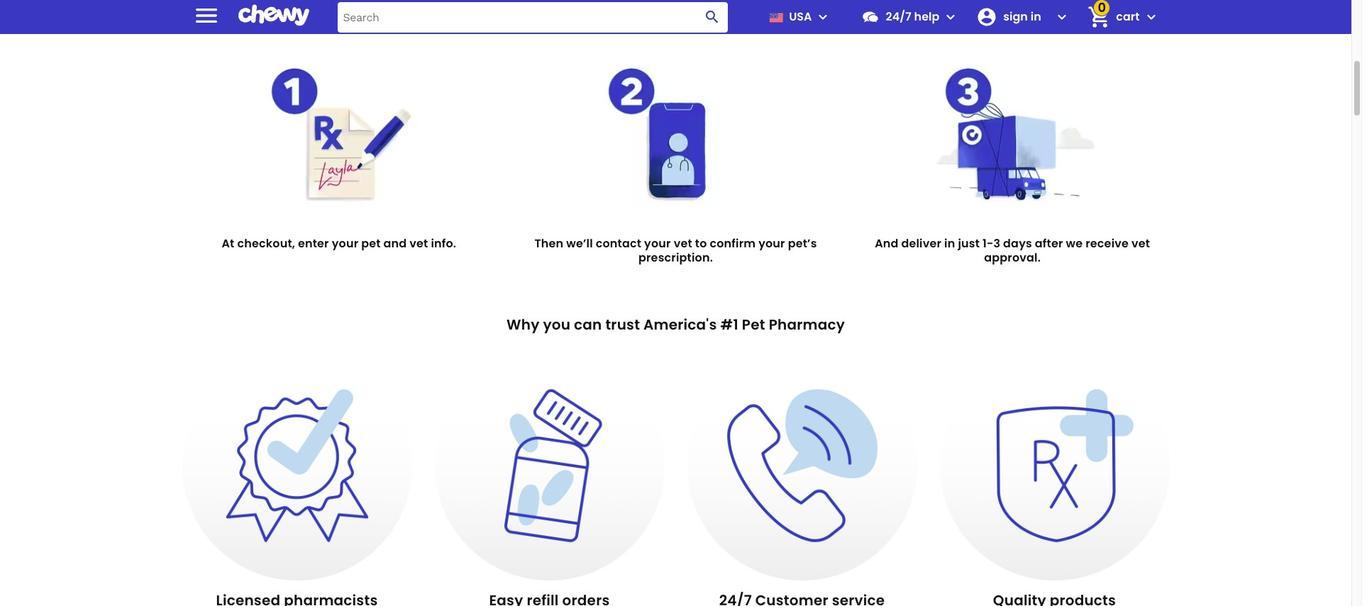 Task type: locate. For each thing, give the bounding box(es) containing it.
24/7
[[886, 9, 912, 25]]

sign in link
[[971, 0, 1051, 34]]

1-
[[983, 236, 994, 252]]

pet's
[[660, 6, 712, 33], [788, 236, 817, 252]]

help menu image
[[943, 9, 960, 26]]

cart menu image
[[1143, 9, 1160, 26]]

we
[[1066, 236, 1083, 252]]

your
[[608, 6, 656, 33], [332, 236, 359, 252], [645, 236, 671, 252], [759, 236, 785, 252]]

0 horizontal spatial pet's
[[660, 6, 712, 33]]

why
[[507, 315, 540, 335]]

we make filling your pet's prescriptions easy
[[442, 6, 910, 33]]

and
[[384, 236, 407, 252]]

1 horizontal spatial vet
[[674, 236, 693, 252]]

your for vet
[[645, 236, 671, 252]]

your right confirm
[[759, 236, 785, 252]]

your right contact
[[645, 236, 671, 252]]

0 vertical spatial pet's
[[660, 6, 712, 33]]

3 vet from the left
[[1132, 236, 1151, 252]]

in
[[945, 236, 956, 252]]

1 horizontal spatial pet's
[[788, 236, 817, 252]]

1 vertical spatial pet's
[[788, 236, 817, 252]]

enter
[[298, 236, 329, 252]]

vet left to
[[674, 236, 693, 252]]

chewy home image
[[238, 0, 309, 31]]

your for pet's
[[608, 6, 656, 33]]

your left pet
[[332, 236, 359, 252]]

menu image
[[192, 1, 220, 29]]

pet
[[361, 236, 381, 252]]

your for pet
[[332, 236, 359, 252]]

we
[[442, 6, 476, 33]]

Product search field
[[337, 2, 728, 32]]

vet right and
[[410, 236, 428, 252]]

you
[[543, 315, 571, 335]]

vet right receive
[[1132, 236, 1151, 252]]

usa
[[789, 9, 812, 25]]

to
[[695, 236, 707, 252]]

2 horizontal spatial vet
[[1132, 236, 1151, 252]]

pharmacy
[[769, 315, 845, 335]]

deliver
[[902, 236, 942, 252]]

2 vet from the left
[[674, 236, 693, 252]]

0 horizontal spatial vet
[[410, 236, 428, 252]]

your right filling
[[608, 6, 656, 33]]

then
[[535, 236, 564, 252]]

sign
[[1004, 9, 1028, 25]]

cart link
[[1083, 0, 1140, 34]]

prescriptions
[[716, 6, 855, 33]]

help
[[915, 9, 940, 25]]

days
[[1004, 236, 1033, 252]]

vet
[[410, 236, 428, 252], [674, 236, 693, 252], [1132, 236, 1151, 252]]

filling
[[544, 6, 603, 33]]

1 vet from the left
[[410, 236, 428, 252]]



Task type: describe. For each thing, give the bounding box(es) containing it.
at
[[222, 236, 235, 252]]

cart
[[1117, 9, 1140, 25]]

pet
[[742, 315, 766, 335]]

and
[[875, 236, 899, 252]]

submit search image
[[704, 9, 721, 26]]

make
[[480, 6, 540, 33]]

pet's inside then we'll contact your vet to confirm your pet's prescription.
[[788, 236, 817, 252]]

prescription.
[[639, 250, 713, 266]]

trust
[[606, 315, 640, 335]]

chewy support image
[[862, 8, 880, 26]]

3
[[994, 236, 1001, 252]]

then we'll contact your vet to confirm your pet's prescription.
[[535, 236, 817, 266]]

vet inside then we'll contact your vet to confirm your pet's prescription.
[[674, 236, 693, 252]]

Search text field
[[337, 2, 728, 32]]

contact
[[596, 236, 642, 252]]

receive
[[1086, 236, 1129, 252]]

checkout,
[[237, 236, 295, 252]]

info.
[[431, 236, 456, 252]]

approval.
[[985, 250, 1041, 266]]

menu image
[[815, 9, 832, 26]]

america's
[[644, 315, 717, 335]]

vet inside and deliver in just 1-3 days after we receive vet approval.
[[1132, 236, 1151, 252]]

sign in
[[1004, 9, 1042, 25]]

after
[[1035, 236, 1064, 252]]

confirm
[[710, 236, 756, 252]]

items image
[[1087, 5, 1112, 30]]

account menu image
[[1054, 9, 1071, 26]]

at checkout, enter your pet and vet info.
[[222, 236, 456, 252]]

in
[[1031, 9, 1042, 25]]

#1
[[721, 315, 739, 335]]

easy
[[860, 6, 910, 33]]

why you can trust america's #1 pet pharmacy
[[507, 315, 845, 335]]

usa button
[[764, 0, 832, 34]]

just
[[958, 236, 980, 252]]

can
[[574, 315, 602, 335]]

24/7 help link
[[856, 0, 940, 34]]

24/7 help
[[886, 9, 940, 25]]

we'll
[[567, 236, 593, 252]]

and deliver in just 1-3 days after we receive vet approval.
[[875, 236, 1151, 266]]



Task type: vqa. For each thing, say whether or not it's contained in the screenshot.
eGift for 272
no



